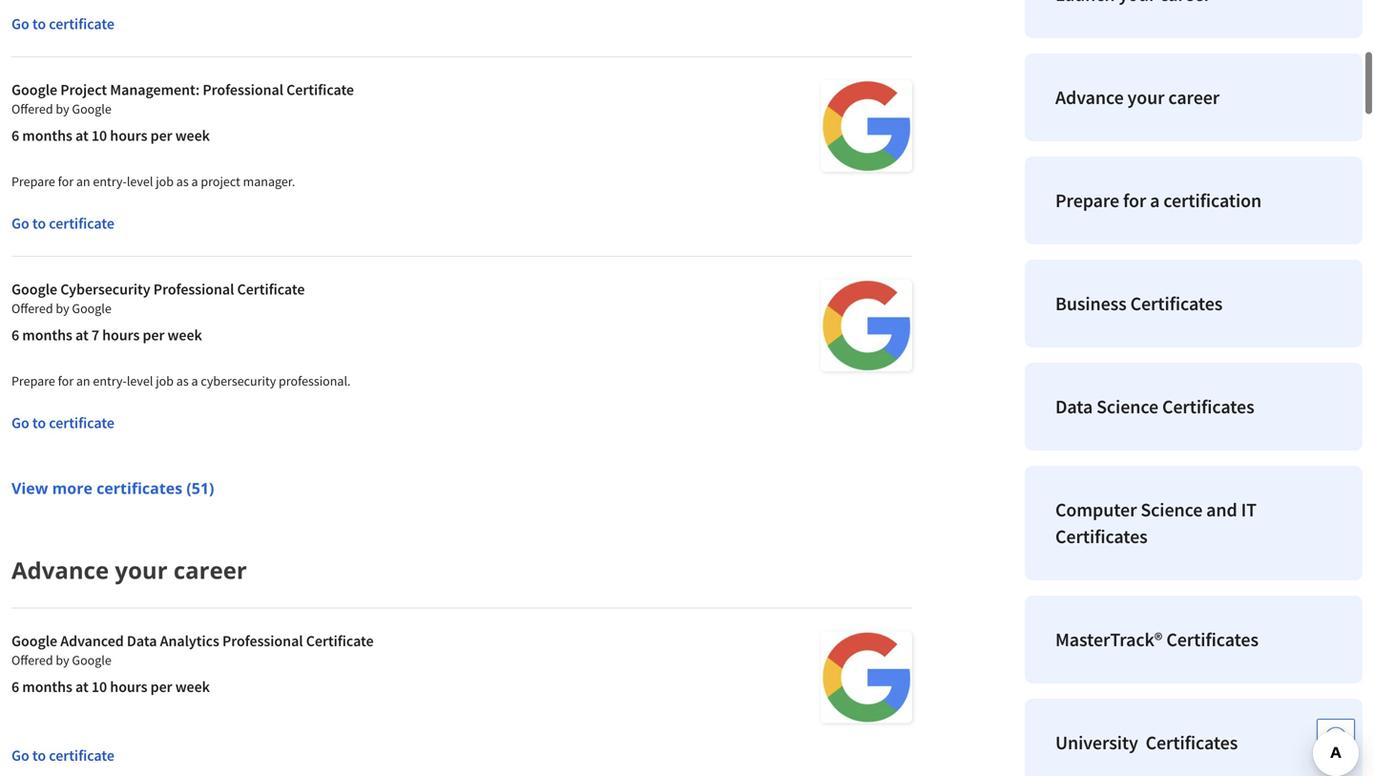 Task type: vqa. For each thing, say whether or not it's contained in the screenshot.
What do you want to learn? "Text Box"
no



Task type: describe. For each thing, give the bounding box(es) containing it.
3 go from the top
[[11, 413, 29, 432]]

advanced
[[60, 631, 124, 651]]

university
[[1056, 731, 1139, 755]]

months inside google project management: professional certificate offered by google 6 months at 10 hours per week
[[22, 126, 72, 145]]

mastertrack® certificates
[[1056, 628, 1259, 652]]

3 go to certificate from the top
[[11, 413, 114, 432]]

google left advanced
[[11, 631, 57, 651]]

computer
[[1056, 498, 1137, 522]]

week inside the google cybersecurity professional certificate offered by google 6 months at 7 hours per week
[[168, 326, 202, 345]]

0 horizontal spatial advance
[[11, 555, 109, 586]]

for for prepare for an entry-level job as a cybersecurity professional.
[[58, 372, 74, 389]]

computer science and it certificates
[[1056, 498, 1257, 548]]

by inside google project management: professional certificate offered by google 6 months at 10 hours per week
[[56, 100, 69, 117]]

for for prepare for a certification
[[1124, 189, 1147, 212]]

3 certificate from the top
[[49, 413, 114, 432]]

per inside google advanced data analytics professional certificate offered by google 6 months at 10 hours per week
[[150, 677, 172, 696]]

certificates inside data science certificates link
[[1163, 395, 1255, 419]]

computer science and it certificates link
[[1025, 466, 1363, 580]]

week inside google project management: professional certificate offered by google 6 months at 10 hours per week
[[175, 126, 210, 145]]

entry- for 10
[[93, 173, 127, 190]]

4 certificate from the top
[[49, 746, 114, 765]]

level for hours
[[127, 173, 153, 190]]

2 go from the top
[[11, 214, 29, 233]]

project
[[60, 80, 107, 99]]

advance your career link
[[1025, 53, 1363, 141]]

business
[[1056, 292, 1127, 315]]

data science certificates
[[1056, 395, 1255, 419]]

by inside google advanced data analytics professional certificate offered by google 6 months at 10 hours per week
[[56, 652, 69, 669]]

it
[[1242, 498, 1257, 522]]

6 inside the google cybersecurity professional certificate offered by google 6 months at 7 hours per week
[[11, 326, 19, 345]]

job for per
[[156, 173, 174, 190]]

cybersecurity
[[201, 372, 276, 389]]

google image for google project management: professional certificate
[[821, 80, 913, 172]]

management:
[[110, 80, 200, 99]]

certificate inside google advanced data analytics professional certificate offered by google 6 months at 10 hours per week
[[306, 631, 374, 651]]

0 vertical spatial data
[[1056, 395, 1093, 419]]

mastertrack®
[[1056, 628, 1163, 652]]

google down advanced
[[72, 652, 112, 669]]

4 go from the top
[[11, 746, 29, 765]]

project
[[201, 173, 240, 190]]

professional.
[[279, 372, 351, 389]]

prepare for an entry-level job as a project manager.
[[11, 173, 295, 190]]

help center image
[[1325, 726, 1348, 749]]

google left project
[[11, 80, 57, 99]]

certificates
[[96, 478, 182, 498]]

a left certification
[[1150, 189, 1160, 212]]

google project management: professional certificate offered by google 6 months at 10 hours per week
[[11, 80, 354, 145]]

10 inside google advanced data analytics professional certificate offered by google 6 months at 10 hours per week
[[91, 677, 107, 696]]

0 horizontal spatial advance your career
[[11, 555, 247, 586]]

week inside google advanced data analytics professional certificate offered by google 6 months at 10 hours per week
[[175, 677, 210, 696]]

certificates inside business certificates link
[[1131, 292, 1223, 315]]

certificates inside mastertrack® certificates link
[[1167, 628, 1259, 652]]

google left 'cybersecurity'
[[11, 280, 57, 299]]

advance your career inside advance your career link
[[1056, 85, 1220, 109]]

0 horizontal spatial your
[[115, 555, 168, 586]]

professional inside google advanced data analytics professional certificate offered by google 6 months at 10 hours per week
[[222, 631, 303, 651]]

6 inside google advanced data analytics professional certificate offered by google 6 months at 10 hours per week
[[11, 677, 19, 696]]

go to certificate link
[[11, 0, 913, 56]]

1 horizontal spatial your
[[1128, 85, 1165, 109]]

4 to from the top
[[32, 746, 46, 765]]

manager.
[[243, 173, 295, 190]]

hours inside google project management: professional certificate offered by google 6 months at 10 hours per week
[[110, 126, 147, 145]]

months inside the google cybersecurity professional certificate offered by google 6 months at 7 hours per week
[[22, 326, 72, 345]]

prepare for prepare for a certification
[[1056, 189, 1120, 212]]

google image for google cybersecurity professional certificate
[[821, 280, 913, 371]]



Task type: locate. For each thing, give the bounding box(es) containing it.
2 vertical spatial 6
[[11, 677, 19, 696]]

for for prepare for an entry-level job as a project manager.
[[58, 173, 74, 190]]

1 vertical spatial as
[[176, 372, 189, 389]]

months
[[22, 126, 72, 145], [22, 326, 72, 345], [22, 677, 72, 696]]

professional inside google project management: professional certificate offered by google 6 months at 10 hours per week
[[203, 80, 283, 99]]

business certificates
[[1056, 292, 1223, 315]]

your
[[1128, 85, 1165, 109], [115, 555, 168, 586]]

week
[[175, 126, 210, 145], [168, 326, 202, 345], [175, 677, 210, 696]]

1 vertical spatial months
[[22, 326, 72, 345]]

science for computer
[[1141, 498, 1203, 522]]

week up prepare for an entry-level job as a cybersecurity professional.
[[168, 326, 202, 345]]

professional right 'cybersecurity'
[[153, 280, 234, 299]]

1 google image from the top
[[821, 80, 913, 172]]

professional right analytics
[[222, 631, 303, 651]]

per inside the google cybersecurity professional certificate offered by google 6 months at 7 hours per week
[[143, 326, 165, 345]]

as
[[176, 173, 189, 190], [176, 372, 189, 389]]

a for professional
[[191, 173, 198, 190]]

months down project
[[22, 126, 72, 145]]

entry- for hours
[[93, 372, 127, 389]]

by
[[56, 100, 69, 117], [56, 300, 69, 317], [56, 652, 69, 669]]

10 down project
[[91, 126, 107, 145]]

prepare for an entry-level job as a cybersecurity professional.
[[11, 372, 351, 389]]

prepare
[[11, 173, 55, 190], [1056, 189, 1120, 212], [11, 372, 55, 389]]

1 6 from the top
[[11, 126, 19, 145]]

1 vertical spatial offered
[[11, 300, 53, 317]]

1 vertical spatial 6
[[11, 326, 19, 345]]

0 horizontal spatial career
[[174, 555, 247, 586]]

job left project
[[156, 173, 174, 190]]

a left cybersecurity
[[191, 372, 198, 389]]

10 down advanced
[[91, 677, 107, 696]]

3 at from the top
[[75, 677, 88, 696]]

0 vertical spatial science
[[1097, 395, 1159, 419]]

offered
[[11, 100, 53, 117], [11, 300, 53, 317], [11, 652, 53, 669]]

1 by from the top
[[56, 100, 69, 117]]

2 vertical spatial per
[[150, 677, 172, 696]]

2 level from the top
[[127, 372, 153, 389]]

2 google image from the top
[[821, 280, 913, 371]]

0 vertical spatial google image
[[821, 80, 913, 172]]

2 vertical spatial by
[[56, 652, 69, 669]]

0 vertical spatial an
[[76, 173, 90, 190]]

1 vertical spatial per
[[143, 326, 165, 345]]

entry- down 7
[[93, 372, 127, 389]]

hours up prepare for an entry-level job as a project manager.
[[110, 126, 147, 145]]

1 job from the top
[[156, 173, 174, 190]]

hours
[[110, 126, 147, 145], [102, 326, 140, 345], [110, 677, 147, 696]]

2 vertical spatial at
[[75, 677, 88, 696]]

level for per
[[127, 372, 153, 389]]

data
[[1056, 395, 1093, 419], [127, 631, 157, 651]]

per down the management:
[[150, 126, 172, 145]]

hours inside google advanced data analytics professional certificate offered by google 6 months at 10 hours per week
[[110, 677, 147, 696]]

0 vertical spatial months
[[22, 126, 72, 145]]

1 vertical spatial data
[[127, 631, 157, 651]]

view more certificates (51) link
[[11, 478, 214, 498]]

offered inside google project management: professional certificate offered by google 6 months at 10 hours per week
[[11, 100, 53, 117]]

0 vertical spatial entry-
[[93, 173, 127, 190]]

per down analytics
[[150, 677, 172, 696]]

2 at from the top
[[75, 326, 88, 345]]

1 to from the top
[[32, 14, 46, 33]]

0 vertical spatial certificate
[[286, 80, 354, 99]]

university  certificates link
[[1025, 699, 1363, 776]]

mastertrack® certificates link
[[1025, 596, 1363, 683]]

certificate
[[49, 14, 114, 33], [49, 214, 114, 233], [49, 413, 114, 432], [49, 746, 114, 765]]

0 vertical spatial 6
[[11, 126, 19, 145]]

per inside google project management: professional certificate offered by google 6 months at 10 hours per week
[[150, 126, 172, 145]]

level down the google cybersecurity professional certificate offered by google 6 months at 7 hours per week
[[127, 372, 153, 389]]

3 offered from the top
[[11, 652, 53, 669]]

2 months from the top
[[22, 326, 72, 345]]

by down advanced
[[56, 652, 69, 669]]

3 by from the top
[[56, 652, 69, 669]]

1 vertical spatial google image
[[821, 280, 913, 371]]

advance
[[1056, 85, 1124, 109], [11, 555, 109, 586]]

2 vertical spatial professional
[[222, 631, 303, 651]]

3 months from the top
[[22, 677, 72, 696]]

university  certificates
[[1056, 731, 1238, 755]]

science
[[1097, 395, 1159, 419], [1141, 498, 1203, 522]]

1 an from the top
[[76, 173, 90, 190]]

hours right 7
[[102, 326, 140, 345]]

certificates
[[1131, 292, 1223, 315], [1163, 395, 1255, 419], [1056, 525, 1148, 548], [1167, 628, 1259, 652]]

certificate inside the google cybersecurity professional certificate offered by google 6 months at 7 hours per week
[[237, 280, 305, 299]]

prepare for a certification
[[1056, 189, 1262, 212]]

4 go to certificate from the top
[[11, 746, 114, 765]]

go
[[11, 14, 29, 33], [11, 214, 29, 233], [11, 413, 29, 432], [11, 746, 29, 765]]

1 vertical spatial hours
[[102, 326, 140, 345]]

view
[[11, 478, 48, 498]]

1 vertical spatial 10
[[91, 677, 107, 696]]

0 vertical spatial 10
[[91, 126, 107, 145]]

level left project
[[127, 173, 153, 190]]

an down project
[[76, 173, 90, 190]]

2 vertical spatial google image
[[821, 631, 913, 723]]

per up prepare for an entry-level job as a cybersecurity professional.
[[143, 326, 165, 345]]

for
[[58, 173, 74, 190], [1124, 189, 1147, 212], [58, 372, 74, 389]]

an for at
[[76, 173, 90, 190]]

google down 'cybersecurity'
[[72, 300, 112, 317]]

1 as from the top
[[176, 173, 189, 190]]

2 entry- from the top
[[93, 372, 127, 389]]

cybersecurity
[[60, 280, 150, 299]]

0 vertical spatial by
[[56, 100, 69, 117]]

1 vertical spatial your
[[115, 555, 168, 586]]

an for 7
[[76, 372, 90, 389]]

business certificates link
[[1025, 260, 1363, 347]]

certificate inside google project management: professional certificate offered by google 6 months at 10 hours per week
[[286, 80, 354, 99]]

at down project
[[75, 126, 88, 145]]

google down project
[[72, 100, 112, 117]]

1 level from the top
[[127, 173, 153, 190]]

months down advanced
[[22, 677, 72, 696]]

advance your career
[[1056, 85, 1220, 109], [11, 555, 247, 586]]

data inside google advanced data analytics professional certificate offered by google 6 months at 10 hours per week
[[127, 631, 157, 651]]

google image for google advanced data analytics professional certificate
[[821, 631, 913, 723]]

0 vertical spatial per
[[150, 126, 172, 145]]

more
[[52, 478, 93, 498]]

as for per
[[176, 173, 189, 190]]

to
[[32, 14, 46, 33], [32, 214, 46, 233], [32, 413, 46, 432], [32, 746, 46, 765]]

1 vertical spatial at
[[75, 326, 88, 345]]

1 horizontal spatial advance your career
[[1056, 85, 1220, 109]]

1 go from the top
[[11, 14, 29, 33]]

1 entry- from the top
[[93, 173, 127, 190]]

0 vertical spatial hours
[[110, 126, 147, 145]]

prepare for prepare for an entry-level job as a cybersecurity professional.
[[11, 372, 55, 389]]

job
[[156, 173, 174, 190], [156, 372, 174, 389]]

2 by from the top
[[56, 300, 69, 317]]

0 vertical spatial week
[[175, 126, 210, 145]]

as left project
[[176, 173, 189, 190]]

10 inside google project management: professional certificate offered by google 6 months at 10 hours per week
[[91, 126, 107, 145]]

a left project
[[191, 173, 198, 190]]

at inside google advanced data analytics professional certificate offered by google 6 months at 10 hours per week
[[75, 677, 88, 696]]

10
[[91, 126, 107, 145], [91, 677, 107, 696]]

a for certificate
[[191, 372, 198, 389]]

0 vertical spatial professional
[[203, 80, 283, 99]]

6 inside google project management: professional certificate offered by google 6 months at 10 hours per week
[[11, 126, 19, 145]]

professional inside the google cybersecurity professional certificate offered by google 6 months at 7 hours per week
[[153, 280, 234, 299]]

1 vertical spatial by
[[56, 300, 69, 317]]

(51)
[[186, 478, 214, 498]]

1 offered from the top
[[11, 100, 53, 117]]

1 at from the top
[[75, 126, 88, 145]]

0 vertical spatial advance your career
[[1056, 85, 1220, 109]]

offered inside the google cybersecurity professional certificate offered by google 6 months at 7 hours per week
[[11, 300, 53, 317]]

0 vertical spatial your
[[1128, 85, 1165, 109]]

at left 7
[[75, 326, 88, 345]]

2 job from the top
[[156, 372, 174, 389]]

at inside google project management: professional certificate offered by google 6 months at 10 hours per week
[[75, 126, 88, 145]]

certificate
[[286, 80, 354, 99], [237, 280, 305, 299], [306, 631, 374, 651]]

0 horizontal spatial data
[[127, 631, 157, 651]]

career
[[1169, 85, 1220, 109], [174, 555, 247, 586]]

by down project
[[56, 100, 69, 117]]

at inside the google cybersecurity professional certificate offered by google 6 months at 7 hours per week
[[75, 326, 88, 345]]

per
[[150, 126, 172, 145], [143, 326, 165, 345], [150, 677, 172, 696]]

2 6 from the top
[[11, 326, 19, 345]]

google cybersecurity professional certificate offered by google 6 months at 7 hours per week
[[11, 280, 305, 345]]

1 horizontal spatial career
[[1169, 85, 1220, 109]]

1 vertical spatial career
[[174, 555, 247, 586]]

0 vertical spatial job
[[156, 173, 174, 190]]

7
[[91, 326, 99, 345]]

0 vertical spatial advance
[[1056, 85, 1124, 109]]

0 vertical spatial career
[[1169, 85, 1220, 109]]

google image
[[821, 80, 913, 172], [821, 280, 913, 371], [821, 631, 913, 723]]

1 vertical spatial advance
[[11, 555, 109, 586]]

entry- down project
[[93, 173, 127, 190]]

view more certificates (51)
[[11, 478, 214, 498]]

week up project
[[175, 126, 210, 145]]

3 6 from the top
[[11, 677, 19, 696]]

0 vertical spatial at
[[75, 126, 88, 145]]

0 vertical spatial as
[[176, 173, 189, 190]]

for inside prepare for a certification link
[[1124, 189, 1147, 212]]

an
[[76, 173, 90, 190], [76, 372, 90, 389]]

hours down advanced
[[110, 677, 147, 696]]

by down 'cybersecurity'
[[56, 300, 69, 317]]

2 an from the top
[[76, 372, 90, 389]]

1 months from the top
[[22, 126, 72, 145]]

months inside google advanced data analytics professional certificate offered by google 6 months at 10 hours per week
[[22, 677, 72, 696]]

certificates inside computer science and it certificates
[[1056, 525, 1148, 548]]

hours inside the google cybersecurity professional certificate offered by google 6 months at 7 hours per week
[[102, 326, 140, 345]]

by inside the google cybersecurity professional certificate offered by google 6 months at 7 hours per week
[[56, 300, 69, 317]]

google advanced data analytics professional certificate offered by google 6 months at 10 hours per week
[[11, 631, 374, 696]]

2 vertical spatial offered
[[11, 652, 53, 669]]

2 offered from the top
[[11, 300, 53, 317]]

2 go to certificate from the top
[[11, 214, 114, 233]]

1 vertical spatial entry-
[[93, 372, 127, 389]]

1 vertical spatial professional
[[153, 280, 234, 299]]

1 go to certificate from the top
[[11, 14, 114, 33]]

prepare for a certification link
[[1025, 157, 1363, 244]]

2 to from the top
[[32, 214, 46, 233]]

prepare for prepare for an entry-level job as a project manager.
[[11, 173, 55, 190]]

2 vertical spatial week
[[175, 677, 210, 696]]

1 vertical spatial advance your career
[[11, 555, 247, 586]]

professional
[[203, 80, 283, 99], [153, 280, 234, 299], [222, 631, 303, 651]]

job down the google cybersecurity professional certificate offered by google 6 months at 7 hours per week
[[156, 372, 174, 389]]

professional right the management:
[[203, 80, 283, 99]]

2 as from the top
[[176, 372, 189, 389]]

3 to from the top
[[32, 413, 46, 432]]

analytics
[[160, 631, 219, 651]]

at down advanced
[[75, 677, 88, 696]]

and
[[1207, 498, 1238, 522]]

as for week
[[176, 372, 189, 389]]

0 vertical spatial level
[[127, 173, 153, 190]]

1 vertical spatial level
[[127, 372, 153, 389]]

science for data
[[1097, 395, 1159, 419]]

1 horizontal spatial data
[[1056, 395, 1093, 419]]

week down analytics
[[175, 677, 210, 696]]

2 certificate from the top
[[49, 214, 114, 233]]

as left cybersecurity
[[176, 372, 189, 389]]

1 vertical spatial week
[[168, 326, 202, 345]]

science inside computer science and it certificates
[[1141, 498, 1203, 522]]

3 google image from the top
[[821, 631, 913, 723]]

google
[[11, 80, 57, 99], [72, 100, 112, 117], [11, 280, 57, 299], [72, 300, 112, 317], [11, 631, 57, 651], [72, 652, 112, 669]]

2 10 from the top
[[91, 677, 107, 696]]

1 vertical spatial job
[[156, 372, 174, 389]]

1 vertical spatial an
[[76, 372, 90, 389]]

1 certificate from the top
[[49, 14, 114, 33]]

6
[[11, 126, 19, 145], [11, 326, 19, 345], [11, 677, 19, 696]]

certification
[[1164, 189, 1262, 212]]

go to certificate
[[11, 14, 114, 33], [11, 214, 114, 233], [11, 413, 114, 432], [11, 746, 114, 765]]

data science certificates link
[[1025, 363, 1363, 451]]

2 vertical spatial certificate
[[306, 631, 374, 651]]

2 vertical spatial hours
[[110, 677, 147, 696]]

level
[[127, 173, 153, 190], [127, 372, 153, 389]]

2 vertical spatial months
[[22, 677, 72, 696]]

1 10 from the top
[[91, 126, 107, 145]]

1 vertical spatial science
[[1141, 498, 1203, 522]]

1 horizontal spatial advance
[[1056, 85, 1124, 109]]

at
[[75, 126, 88, 145], [75, 326, 88, 345], [75, 677, 88, 696]]

entry-
[[93, 173, 127, 190], [93, 372, 127, 389]]

months left 7
[[22, 326, 72, 345]]

a
[[191, 173, 198, 190], [1150, 189, 1160, 212], [191, 372, 198, 389]]

an down 'cybersecurity'
[[76, 372, 90, 389]]

offered inside google advanced data analytics professional certificate offered by google 6 months at 10 hours per week
[[11, 652, 53, 669]]

1 vertical spatial certificate
[[237, 280, 305, 299]]

0 vertical spatial offered
[[11, 100, 53, 117]]

job for week
[[156, 372, 174, 389]]



